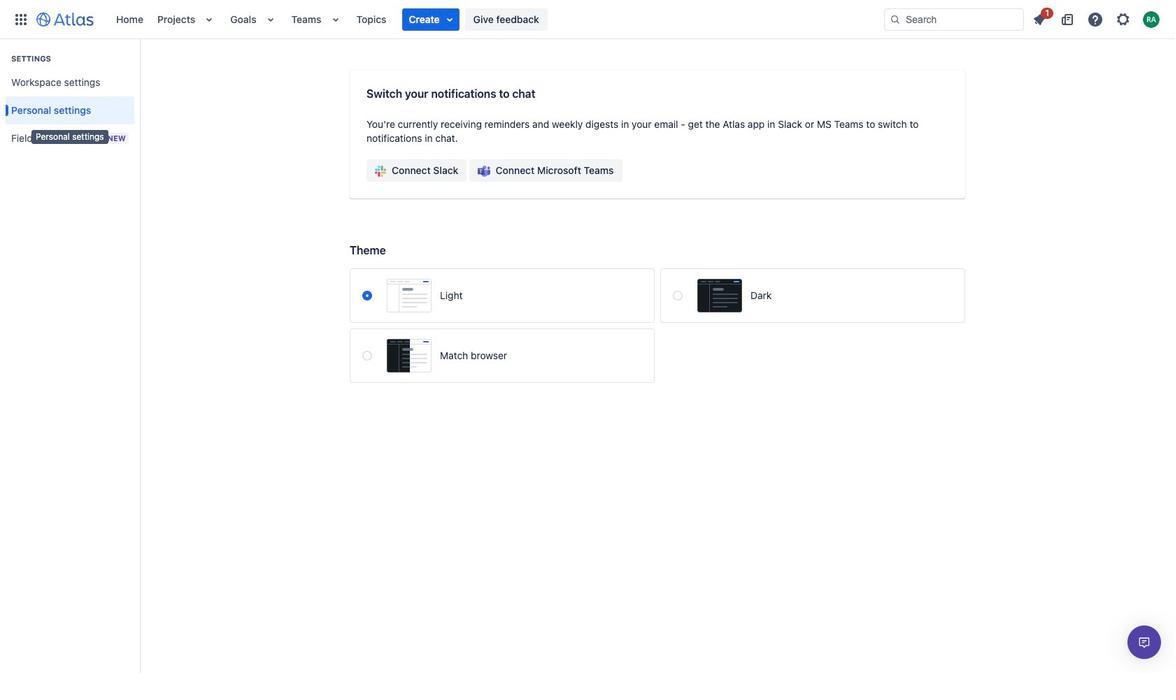 Task type: describe. For each thing, give the bounding box(es) containing it.
0 horizontal spatial list
[[109, 0, 884, 39]]

list item inside list
[[402, 8, 459, 30]]

Search field
[[884, 8, 1024, 30]]

open intercom messenger image
[[1136, 634, 1153, 651]]

search image
[[890, 14, 901, 25]]

notifications image
[[1031, 11, 1048, 28]]

help image
[[1087, 11, 1104, 28]]

1 horizontal spatial list
[[1027, 5, 1167, 30]]

match browser image
[[387, 339, 432, 373]]

slack image
[[375, 166, 386, 177]]

1 vertical spatial group
[[366, 159, 622, 182]]

0 horizontal spatial group
[[6, 39, 134, 157]]

dark image
[[697, 279, 742, 313]]



Task type: vqa. For each thing, say whether or not it's contained in the screenshot.
banner
yes



Task type: locate. For each thing, give the bounding box(es) containing it.
settings image
[[1115, 11, 1132, 28]]

None search field
[[884, 8, 1024, 30]]

0 vertical spatial group
[[6, 39, 134, 157]]

light image
[[387, 279, 432, 313]]

1 horizontal spatial group
[[366, 159, 622, 182]]

list
[[109, 0, 884, 39], [1027, 5, 1167, 30]]

heading
[[6, 53, 134, 64]]

switch to... image
[[13, 11, 29, 28]]

banner
[[0, 0, 1175, 39]]

microsoft teams image
[[478, 166, 490, 177]]

1 horizontal spatial list item
[[1027, 5, 1053, 30]]

0 horizontal spatial list item
[[402, 8, 459, 30]]

group
[[6, 39, 134, 157], [366, 159, 622, 182]]

None radio
[[362, 351, 372, 361]]

top element
[[8, 0, 884, 39]]

None radio
[[362, 291, 372, 301]]

account image
[[1143, 11, 1160, 28]]

list item
[[1027, 5, 1053, 30], [402, 8, 459, 30]]

tooltip
[[31, 130, 108, 144]]



